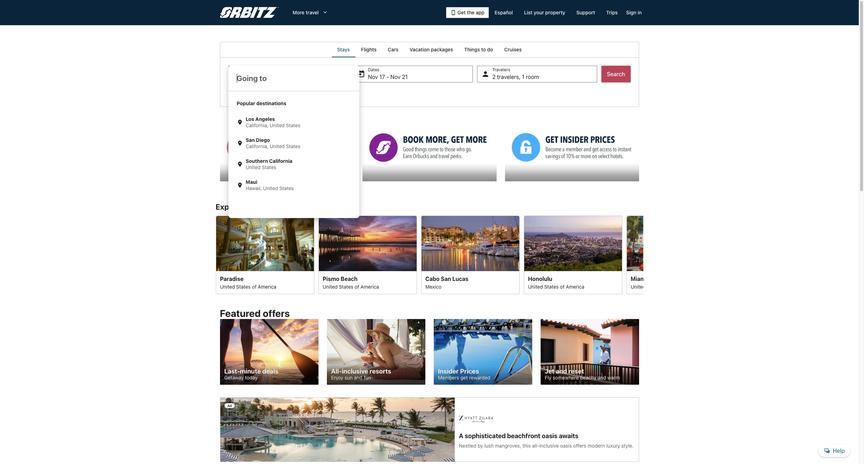 Task type: locate. For each thing, give the bounding box(es) containing it.
3 of from the left
[[560, 284, 565, 289]]

show next card image
[[640, 251, 648, 259]]

cruises link
[[499, 42, 528, 57]]

united down honolulu
[[528, 284, 543, 289]]

in
[[638, 9, 642, 15], [265, 202, 272, 211]]

1 of from the left
[[252, 284, 257, 289]]

states down paradise
[[236, 284, 251, 289]]

0 vertical spatial california,
[[246, 122, 269, 128]]

san left diego
[[246, 137, 255, 143]]

states inside los angeles california, united states
[[286, 122, 301, 128]]

vacation packages link
[[404, 42, 459, 57]]

deals
[[262, 368, 279, 375]]

a left car
[[287, 89, 290, 95]]

pismo beach united states of america
[[323, 276, 379, 289]]

1 vertical spatial san
[[441, 276, 451, 282]]

and left warm
[[598, 375, 607, 381]]

small image for los
[[237, 119, 243, 125]]

america inside miami beach united states of america
[[669, 284, 687, 289]]

united inside miami beach united states of america
[[631, 284, 646, 289]]

things to do link
[[459, 42, 499, 57]]

miami beach united states of america
[[631, 276, 687, 289]]

cabo
[[426, 276, 440, 282]]

california, down diego
[[246, 143, 269, 149]]

2 a from the left
[[287, 89, 290, 95]]

states inside honolulu united states of america
[[545, 284, 559, 289]]

0 vertical spatial in
[[638, 9, 642, 15]]

united down paradise
[[220, 284, 235, 289]]

beach right pismo
[[341, 276, 358, 282]]

0 vertical spatial san
[[246, 137, 255, 143]]

1 beach from the left
[[341, 276, 358, 282]]

2 add from the left
[[277, 89, 286, 95]]

0 horizontal spatial in
[[265, 202, 272, 211]]

tab list containing stays
[[220, 42, 640, 57]]

1 add from the left
[[238, 89, 247, 95]]

0 horizontal spatial beach
[[341, 276, 358, 282]]

add a flight
[[238, 89, 263, 95]]

san right cabo
[[441, 276, 451, 282]]

1 california, from the top
[[246, 122, 269, 128]]

united down miami
[[631, 284, 646, 289]]

and left fun
[[354, 375, 363, 381]]

united
[[270, 122, 285, 128], [270, 143, 285, 149], [246, 164, 261, 170], [263, 185, 278, 191], [220, 284, 235, 289], [323, 284, 338, 289], [528, 284, 543, 289], [631, 284, 646, 289]]

jet and reset fly somewhere beachy and warm
[[545, 368, 620, 381]]

1 horizontal spatial in
[[638, 9, 642, 15]]

add up popular
[[238, 89, 247, 95]]

2 travelers, 1 room
[[493, 74, 539, 80]]

united up california
[[270, 143, 285, 149]]

california,
[[246, 122, 269, 128], [246, 143, 269, 149]]

fun
[[364, 375, 371, 381]]

california, down the los
[[246, 122, 269, 128]]

small image left diego
[[237, 140, 243, 146]]

a left flight
[[248, 89, 251, 95]]

0 horizontal spatial opens in a new window image
[[220, 124, 226, 130]]

1 horizontal spatial and
[[556, 368, 567, 375]]

united down pismo
[[323, 284, 338, 289]]

nov right -
[[391, 74, 401, 80]]

sun
[[345, 375, 353, 381]]

popular destinations
[[237, 100, 287, 106]]

1 vertical spatial destinations
[[306, 202, 350, 211]]

states inside maui hawaii, united states
[[280, 185, 294, 191]]

united down angeles
[[270, 122, 285, 128]]

1 horizontal spatial a
[[287, 89, 290, 95]]

a for car
[[287, 89, 290, 95]]

beach
[[341, 276, 358, 282], [649, 276, 666, 282]]

more
[[293, 9, 305, 15]]

tab list
[[220, 42, 640, 57]]

los angeles california, united states
[[246, 116, 301, 128]]

california
[[269, 158, 293, 164]]

offers
[[263, 308, 290, 319]]

0 horizontal spatial add
[[238, 89, 247, 95]]

1 horizontal spatial san
[[441, 276, 451, 282]]

nov
[[368, 74, 378, 80], [391, 74, 401, 80]]

car
[[291, 89, 298, 95]]

3 small image from the top
[[237, 161, 243, 167]]

states down pismo
[[339, 284, 353, 289]]

california, for diego
[[246, 143, 269, 149]]

2 small image from the top
[[237, 140, 243, 146]]

pismo beach featuring a sunset, views and tropical scenes image
[[319, 216, 417, 271]]

maui
[[246, 179, 258, 185]]

3 america from the left
[[566, 284, 585, 289]]

1 vertical spatial in
[[265, 202, 272, 211]]

fly
[[545, 375, 552, 381]]

get the app link
[[446, 7, 489, 18]]

in right stays
[[265, 202, 272, 211]]

destinations
[[257, 100, 287, 106], [306, 202, 350, 211]]

1 horizontal spatial add
[[277, 89, 286, 95]]

2 california, from the top
[[246, 143, 269, 149]]

states up california
[[286, 143, 301, 149]]

stays
[[244, 202, 264, 211]]

1 america from the left
[[258, 284, 276, 289]]

add
[[238, 89, 247, 95], [277, 89, 286, 95]]

somewhere
[[553, 375, 579, 381]]

1 horizontal spatial opens in a new window image
[[505, 124, 511, 130]]

flight
[[252, 89, 263, 95]]

small image left maui
[[237, 182, 243, 188]]

and right jet
[[556, 368, 567, 375]]

california, inside los angeles california, united states
[[246, 122, 269, 128]]

united inside honolulu united states of america
[[528, 284, 543, 289]]

add left car
[[277, 89, 286, 95]]

4 america from the left
[[669, 284, 687, 289]]

featured offers main content
[[0, 42, 860, 464]]

united down southern
[[246, 164, 261, 170]]

diego
[[256, 137, 270, 143]]

sign in button
[[624, 6, 645, 19]]

1 horizontal spatial nov
[[391, 74, 401, 80]]

0 horizontal spatial san
[[246, 137, 255, 143]]

featured offers
[[220, 308, 290, 319]]

4 small image from the top
[[237, 182, 243, 188]]

california, inside san diego california, united states
[[246, 143, 269, 149]]

united right 'hawaii,'
[[263, 185, 278, 191]]

small image for maui
[[237, 182, 243, 188]]

miami
[[631, 276, 647, 282]]

beach inside miami beach united states of america
[[649, 276, 666, 282]]

beach right miami
[[649, 276, 666, 282]]

states
[[286, 122, 301, 128], [286, 143, 301, 149], [262, 164, 277, 170], [280, 185, 294, 191], [236, 284, 251, 289], [339, 284, 353, 289], [545, 284, 559, 289], [647, 284, 662, 289]]

0 horizontal spatial nov
[[368, 74, 378, 80]]

states down honolulu
[[545, 284, 559, 289]]

download the app button image
[[451, 10, 456, 15]]

of inside honolulu united states of america
[[560, 284, 565, 289]]

lucas
[[453, 276, 469, 282]]

las vegas featuring interior views image
[[216, 216, 314, 271]]

flights link
[[356, 42, 383, 57]]

1 vertical spatial california,
[[246, 143, 269, 149]]

minute
[[240, 368, 261, 375]]

list your property link
[[519, 6, 571, 19]]

4 of from the left
[[663, 284, 668, 289]]

2 of from the left
[[355, 284, 359, 289]]

1 a from the left
[[248, 89, 251, 95]]

opens in a new window image
[[220, 124, 226, 130], [505, 124, 511, 130]]

do
[[488, 46, 493, 52]]

members
[[438, 375, 459, 381]]

small image
[[237, 119, 243, 125], [237, 140, 243, 146], [237, 161, 243, 167], [237, 182, 243, 188]]

2 america from the left
[[361, 284, 379, 289]]

support link
[[571, 6, 601, 19]]

0 vertical spatial destinations
[[257, 100, 287, 106]]

beach for miami beach
[[649, 276, 666, 282]]

enjoy
[[331, 375, 343, 381]]

today
[[245, 375, 258, 381]]

in right sign
[[638, 9, 642, 15]]

nov left 17
[[368, 74, 378, 80]]

small image left the los
[[237, 119, 243, 125]]

and inside all-inclusive resorts enjoy sun and fun
[[354, 375, 363, 381]]

17
[[380, 74, 385, 80]]

stays
[[337, 46, 350, 52]]

america
[[258, 284, 276, 289], [361, 284, 379, 289], [566, 284, 585, 289], [669, 284, 687, 289]]

makiki - lower punchbowl - tantalus showing landscape views, a sunset and a city image
[[524, 216, 623, 271]]

states down miami
[[647, 284, 662, 289]]

app
[[476, 9, 485, 15]]

and
[[556, 368, 567, 375], [354, 375, 363, 381], [598, 375, 607, 381]]

0 horizontal spatial a
[[248, 89, 251, 95]]

america inside pismo beach united states of america
[[361, 284, 379, 289]]

states up san diego california, united states at the left of the page
[[286, 122, 301, 128]]

cars
[[388, 46, 399, 52]]

small image left southern
[[237, 161, 243, 167]]

0 horizontal spatial destinations
[[257, 100, 287, 106]]

beach inside pismo beach united states of america
[[341, 276, 358, 282]]

1 horizontal spatial beach
[[649, 276, 666, 282]]

1 small image from the top
[[237, 119, 243, 125]]

united inside maui hawaii, united states
[[263, 185, 278, 191]]

states up trending
[[280, 185, 294, 191]]

2 beach from the left
[[649, 276, 666, 282]]

in inside dropdown button
[[638, 9, 642, 15]]

in inside featured offers main content
[[265, 202, 272, 211]]

featured
[[220, 308, 261, 319]]

honolulu united states of america
[[528, 276, 585, 289]]

paradise united states of america
[[220, 276, 276, 289]]

last-minute deals getaway today
[[224, 368, 279, 381]]

honolulu
[[528, 276, 553, 282]]

0 horizontal spatial and
[[354, 375, 363, 381]]

add for add a flight
[[238, 89, 247, 95]]

jet
[[545, 368, 555, 375]]

explore
[[216, 202, 243, 211]]

rewarded
[[469, 375, 491, 381]]

states down california
[[262, 164, 277, 170]]



Task type: vqa. For each thing, say whether or not it's contained in the screenshot.
(MIA
no



Task type: describe. For each thing, give the bounding box(es) containing it.
-
[[387, 74, 389, 80]]

vacation
[[410, 46, 430, 52]]

san inside san diego california, united states
[[246, 137, 255, 143]]

hawaii,
[[246, 185, 262, 191]]

getaway
[[224, 375, 244, 381]]

featured offers region
[[216, 304, 644, 389]]

small image for southern
[[237, 161, 243, 167]]

resorts
[[370, 368, 391, 375]]

sign
[[627, 9, 637, 15]]

reset
[[569, 368, 584, 375]]

warm
[[608, 375, 620, 381]]

more travel button
[[287, 6, 334, 19]]

tab list inside featured offers main content
[[220, 42, 640, 57]]

america inside honolulu united states of america
[[566, 284, 585, 289]]

beachy
[[580, 375, 597, 381]]

of inside paradise united states of america
[[252, 284, 257, 289]]

explore stays in trending destinations
[[216, 202, 350, 211]]

español
[[495, 9, 513, 15]]

paradise
[[220, 276, 244, 282]]

last-
[[224, 368, 240, 375]]

packages
[[431, 46, 453, 52]]

states inside pismo beach united states of america
[[339, 284, 353, 289]]

cabo san lucas mexico
[[426, 276, 469, 289]]

get
[[458, 9, 466, 15]]

add a car
[[277, 89, 298, 95]]

support
[[577, 9, 596, 15]]

of inside miami beach united states of america
[[663, 284, 668, 289]]

states inside san diego california, united states
[[286, 143, 301, 149]]

united inside pismo beach united states of america
[[323, 284, 338, 289]]

room
[[526, 74, 539, 80]]

nov 17 - nov 21 button
[[353, 66, 473, 82]]

united inside san diego california, united states
[[270, 143, 285, 149]]

united inside southern california united states
[[246, 164, 261, 170]]

get the app
[[458, 9, 485, 15]]

popular
[[237, 100, 255, 106]]

states inside paradise united states of america
[[236, 284, 251, 289]]

show previous card image
[[212, 251, 220, 259]]

trending
[[274, 202, 304, 211]]

mexico
[[426, 284, 442, 289]]

vacation packages
[[410, 46, 453, 52]]

cruises
[[505, 46, 522, 52]]

of inside pismo beach united states of america
[[355, 284, 359, 289]]

1 horizontal spatial destinations
[[306, 202, 350, 211]]

trips link
[[601, 6, 624, 19]]

states inside southern california united states
[[262, 164, 277, 170]]

america inside paradise united states of america
[[258, 284, 276, 289]]

all-inclusive resorts enjoy sun and fun
[[331, 368, 391, 381]]

1
[[522, 74, 525, 80]]

list
[[524, 9, 533, 15]]

flights
[[361, 46, 377, 52]]

property
[[546, 9, 566, 15]]

los
[[246, 116, 254, 122]]

orbitz logo image
[[220, 7, 279, 18]]

cars link
[[383, 42, 404, 57]]

san diego california, united states
[[246, 137, 301, 149]]

southern california united states
[[246, 158, 293, 170]]

your
[[534, 9, 544, 15]]

Going to text field
[[228, 66, 360, 91]]

a for flight
[[248, 89, 251, 95]]

states inside miami beach united states of america
[[647, 284, 662, 289]]

to
[[482, 46, 486, 52]]

travel
[[306, 9, 319, 15]]

1 nov from the left
[[368, 74, 378, 80]]

2 horizontal spatial and
[[598, 375, 607, 381]]

all-
[[331, 368, 342, 375]]

travelers,
[[497, 74, 521, 80]]

the
[[467, 9, 475, 15]]

marina cabo san lucas which includes a marina, a coastal town and night scenes image
[[421, 216, 520, 271]]

2
[[493, 74, 496, 80]]

southern
[[246, 158, 268, 164]]

pismo
[[323, 276, 339, 282]]

21
[[402, 74, 408, 80]]

united inside paradise united states of america
[[220, 284, 235, 289]]

2 opens in a new window image from the left
[[505, 124, 511, 130]]

2 travelers, 1 room button
[[477, 66, 598, 82]]

maui hawaii, united states
[[246, 179, 294, 191]]

add for add a car
[[277, 89, 286, 95]]

list your property
[[524, 9, 566, 15]]

español button
[[489, 6, 519, 19]]

san inside cabo san lucas mexico
[[441, 276, 451, 282]]

small image for san
[[237, 140, 243, 146]]

things to do
[[465, 46, 493, 52]]

stays link
[[332, 42, 356, 57]]

miami beach featuring a city and street scenes image
[[627, 216, 726, 271]]

more travel
[[293, 9, 319, 15]]

sign in
[[627, 9, 642, 15]]

inclusive
[[342, 368, 368, 375]]

1 opens in a new window image from the left
[[220, 124, 226, 130]]

things
[[465, 46, 480, 52]]

search button
[[602, 66, 631, 82]]

opens in a new window image
[[362, 124, 369, 130]]

nov 17 - nov 21
[[368, 74, 408, 80]]

united inside los angeles california, united states
[[270, 122, 285, 128]]

get
[[461, 375, 468, 381]]

beach for pismo beach
[[341, 276, 358, 282]]

2 nov from the left
[[391, 74, 401, 80]]

california, for angeles
[[246, 122, 269, 128]]



